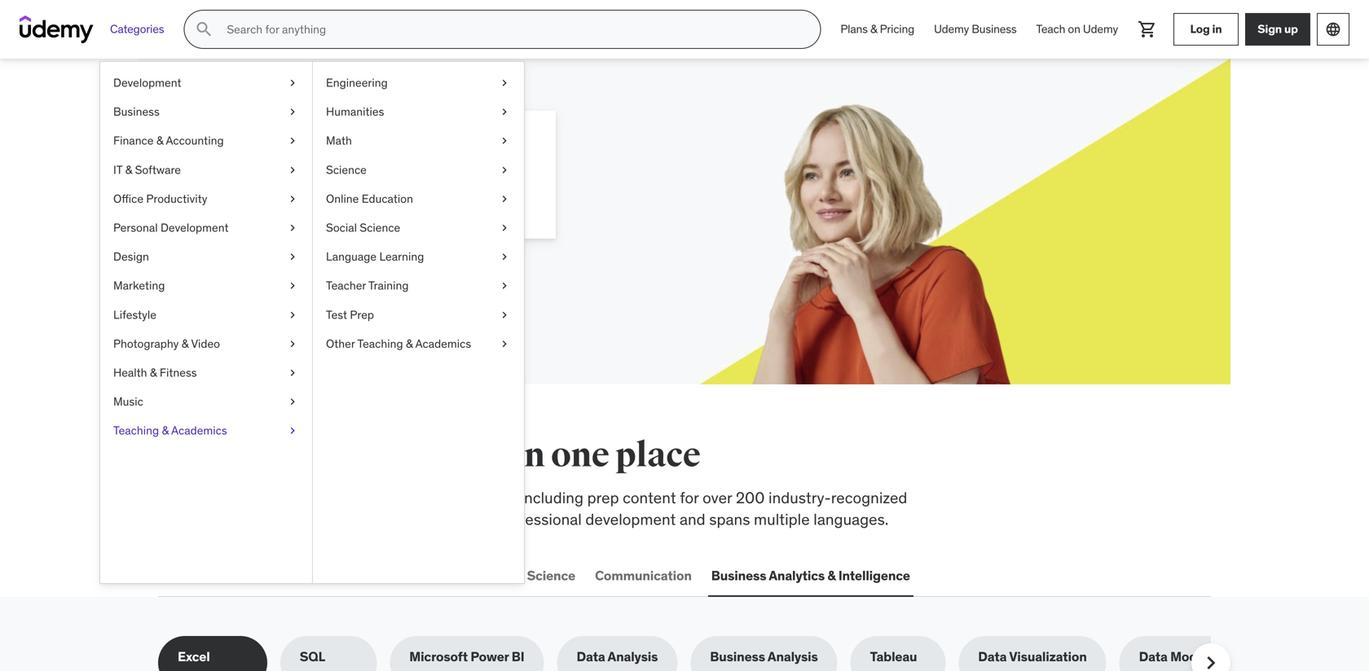 Task type: locate. For each thing, give the bounding box(es) containing it.
finance & accounting
[[113, 133, 224, 148]]

business inside button
[[711, 568, 767, 585]]

data right bi
[[577, 649, 605, 666]]

communication
[[595, 568, 692, 585]]

engineering
[[326, 75, 388, 90]]

xsmall image inside photography & video link
[[286, 336, 299, 352]]

it inside it certifications button
[[293, 568, 304, 585]]

one
[[551, 434, 610, 477]]

business analytics & intelligence
[[711, 568, 910, 585]]

business analysis
[[710, 649, 818, 666]]

your
[[338, 130, 397, 163], [264, 170, 289, 187]]

tableau
[[870, 649, 917, 666]]

data inside data science button
[[496, 568, 524, 585]]

0 vertical spatial for
[[295, 130, 333, 163]]

0 vertical spatial your
[[338, 130, 397, 163]]

0 vertical spatial development
[[113, 75, 181, 90]]

it left certifications
[[293, 568, 304, 585]]

xsmall image inside online education link
[[498, 191, 511, 207]]

xsmall image for music
[[286, 394, 299, 410]]

other
[[326, 337, 355, 351]]

education
[[362, 191, 413, 206]]

science down professional
[[527, 568, 576, 585]]

0 horizontal spatial for
[[295, 130, 333, 163]]

skills
[[270, 434, 358, 477], [349, 488, 383, 508]]

skills up the workplace
[[270, 434, 358, 477]]

excel
[[178, 649, 210, 666]]

training
[[368, 278, 409, 293]]

& inside button
[[828, 568, 836, 585]]

teach on udemy link
[[1027, 10, 1128, 49]]

it inside it & software link
[[113, 162, 122, 177]]

xsmall image inside test prep link
[[498, 307, 511, 323]]

& right plans
[[871, 22, 877, 36]]

science up "15."
[[326, 162, 367, 177]]

& right health
[[150, 366, 157, 380]]

1 vertical spatial development
[[161, 220, 229, 235]]

xsmall image for test prep
[[498, 307, 511, 323]]

categories
[[110, 22, 164, 36]]

udemy right on
[[1083, 22, 1118, 36]]

1 horizontal spatial udemy
[[1083, 22, 1118, 36]]

1 horizontal spatial it
[[293, 568, 304, 585]]

skills up supports
[[349, 488, 383, 508]]

data
[[496, 568, 524, 585], [577, 649, 605, 666], [978, 649, 1007, 666], [1139, 649, 1168, 666]]

test
[[326, 308, 347, 322]]

visualization
[[1009, 649, 1087, 666]]

xsmall image inside the other teaching & academics link
[[498, 336, 511, 352]]

personal development
[[113, 220, 229, 235]]

xsmall image inside health & fitness link
[[286, 365, 299, 381]]

xsmall image inside development link
[[286, 75, 299, 91]]

development for personal
[[161, 220, 229, 235]]

music link
[[100, 388, 312, 417]]

for
[[295, 130, 333, 163], [680, 488, 699, 508]]

you
[[364, 434, 423, 477]]

development
[[113, 75, 181, 90], [161, 220, 229, 235], [192, 568, 273, 585]]

language learning
[[326, 249, 424, 264]]

on
[[1068, 22, 1081, 36]]

& left video
[[182, 337, 189, 351]]

xsmall image for other teaching & academics
[[498, 336, 511, 352]]

language learning link
[[313, 243, 524, 272]]

0 vertical spatial it
[[113, 162, 122, 177]]

for inside skills for your future expand your potential with a course. starting at just $12.99 through dec 15.
[[295, 130, 333, 163]]

xsmall image inside office productivity link
[[286, 191, 299, 207]]

1 vertical spatial for
[[680, 488, 699, 508]]

xsmall image for math
[[498, 133, 511, 149]]

critical
[[224, 488, 270, 508]]

office productivity link
[[100, 185, 312, 214]]

& down music link on the bottom left of the page
[[162, 424, 169, 438]]

1 udemy from the left
[[934, 22, 969, 36]]

xsmall image inside social science link
[[498, 220, 511, 236]]

certifications,
[[158, 510, 252, 530]]

business inside 'link'
[[972, 22, 1017, 36]]

categories button
[[100, 10, 174, 49]]

for up the and
[[680, 488, 699, 508]]

xsmall image for business
[[286, 104, 299, 120]]

xsmall image for office productivity
[[286, 191, 299, 207]]

0 horizontal spatial udemy
[[934, 22, 969, 36]]

learning
[[379, 249, 424, 264]]

xsmall image for photography & video
[[286, 336, 299, 352]]

web development button
[[158, 557, 276, 596]]

2 vertical spatial science
[[527, 568, 576, 585]]

0 horizontal spatial teaching
[[113, 424, 159, 438]]

skills for your future expand your potential with a course. starting at just $12.99 through dec 15.
[[217, 130, 516, 205]]

pricing
[[880, 22, 915, 36]]

xsmall image inside the personal development link
[[286, 220, 299, 236]]

xsmall image inside the marketing link
[[286, 278, 299, 294]]

analysis for data analysis
[[608, 649, 658, 666]]

it for it & software
[[113, 162, 122, 177]]

for up potential
[[295, 130, 333, 163]]

in
[[1213, 22, 1222, 36], [513, 434, 545, 477]]

academics down music link on the bottom left of the page
[[171, 424, 227, 438]]

fitness
[[160, 366, 197, 380]]

0 horizontal spatial your
[[264, 170, 289, 187]]

0 horizontal spatial analysis
[[608, 649, 658, 666]]

xsmall image for marketing
[[286, 278, 299, 294]]

xsmall image inside teaching & academics link
[[286, 423, 299, 439]]

skills inside covering critical workplace skills to technical topics, including prep content for over 200 industry-recognized certifications, our catalog supports well-rounded professional development and spans multiple languages.
[[349, 488, 383, 508]]

it for it certifications
[[293, 568, 304, 585]]

in right log
[[1213, 22, 1222, 36]]

0 horizontal spatial it
[[113, 162, 122, 177]]

xsmall image for engineering
[[498, 75, 511, 91]]

teaching down music
[[113, 424, 159, 438]]

data left visualization
[[978, 649, 1007, 666]]

0 horizontal spatial in
[[513, 434, 545, 477]]

productivity
[[146, 191, 207, 206]]

xsmall image for it & software
[[286, 162, 299, 178]]

& for video
[[182, 337, 189, 351]]

xsmall image
[[498, 75, 511, 91], [286, 104, 299, 120], [498, 133, 511, 149], [286, 162, 299, 178], [498, 162, 511, 178], [498, 191, 511, 207], [286, 220, 299, 236], [286, 249, 299, 265], [286, 278, 299, 294], [498, 307, 511, 323], [286, 394, 299, 410]]

2 vertical spatial development
[[192, 568, 273, 585]]

sign up link
[[1246, 13, 1311, 46]]

business link
[[100, 97, 312, 126]]

xsmall image inside it & software link
[[286, 162, 299, 178]]

development for web
[[192, 568, 273, 585]]

& up office
[[125, 162, 132, 177]]

data left modeling
[[1139, 649, 1168, 666]]

language
[[326, 249, 377, 264]]

topics,
[[471, 488, 517, 508]]

course.
[[385, 170, 427, 187]]

0 vertical spatial science
[[326, 162, 367, 177]]

plans & pricing
[[841, 22, 915, 36]]

social
[[326, 220, 357, 235]]

1 horizontal spatial your
[[338, 130, 397, 163]]

xsmall image for finance & accounting
[[286, 133, 299, 149]]

xsmall image inside finance & accounting link
[[286, 133, 299, 149]]

xsmall image for humanities
[[498, 104, 511, 120]]

1 horizontal spatial analysis
[[768, 649, 818, 666]]

finance
[[113, 133, 154, 148]]

xsmall image
[[286, 75, 299, 91], [498, 104, 511, 120], [286, 133, 299, 149], [286, 191, 299, 207], [498, 220, 511, 236], [498, 249, 511, 265], [498, 278, 511, 294], [286, 307, 299, 323], [286, 336, 299, 352], [498, 336, 511, 352], [286, 365, 299, 381], [286, 423, 299, 439]]

online education
[[326, 191, 413, 206]]

teaching & academics link
[[100, 417, 312, 446]]

your up through
[[264, 170, 289, 187]]

xsmall image inside science "link"
[[498, 162, 511, 178]]

all
[[158, 434, 206, 477]]

spans
[[709, 510, 750, 530]]

teacher training
[[326, 278, 409, 293]]

data modeling
[[1139, 649, 1228, 666]]

development right the "web" at the left bottom
[[192, 568, 273, 585]]

1 horizontal spatial for
[[680, 488, 699, 508]]

science up language learning on the top left of page
[[360, 220, 400, 235]]

Search for anything text field
[[224, 15, 801, 43]]

1 vertical spatial it
[[293, 568, 304, 585]]

xsmall image inside language learning link
[[498, 249, 511, 265]]

& inside "link"
[[871, 22, 877, 36]]

1 horizontal spatial teaching
[[357, 337, 403, 351]]

health & fitness link
[[100, 359, 312, 388]]

xsmall image inside music link
[[286, 394, 299, 410]]

data science
[[496, 568, 576, 585]]

it certifications button
[[289, 557, 392, 596]]

& right analytics
[[828, 568, 836, 585]]

development down categories dropdown button
[[113, 75, 181, 90]]

& right finance
[[156, 133, 163, 148]]

your up with
[[338, 130, 397, 163]]

teaching down 'prep'
[[357, 337, 403, 351]]

business for business
[[113, 104, 160, 119]]

1 vertical spatial science
[[360, 220, 400, 235]]

leadership button
[[406, 557, 479, 596]]

xsmall image inside lifestyle link
[[286, 307, 299, 323]]

& for fitness
[[150, 366, 157, 380]]

2 udemy from the left
[[1083, 22, 1118, 36]]

xsmall image inside math link
[[498, 133, 511, 149]]

for inside covering critical workplace skills to technical topics, including prep content for over 200 industry-recognized certifications, our catalog supports well-rounded professional development and spans multiple languages.
[[680, 488, 699, 508]]

xsmall image inside engineering link
[[498, 75, 511, 91]]

1 analysis from the left
[[608, 649, 658, 666]]

xsmall image inside teacher training link
[[498, 278, 511, 294]]

development inside button
[[192, 568, 273, 585]]

analysis for business analysis
[[768, 649, 818, 666]]

recognized
[[831, 488, 908, 508]]

teacher
[[326, 278, 366, 293]]

office
[[113, 191, 143, 206]]

well-
[[402, 510, 436, 530]]

it up office
[[113, 162, 122, 177]]

2 analysis from the left
[[768, 649, 818, 666]]

science inside button
[[527, 568, 576, 585]]

udemy right pricing
[[934, 22, 969, 36]]

log in link
[[1174, 13, 1239, 46]]

business analytics & intelligence button
[[708, 557, 914, 596]]

in up including
[[513, 434, 545, 477]]

topic filters element
[[158, 637, 1247, 672]]

1 vertical spatial teaching
[[113, 424, 159, 438]]

technical
[[404, 488, 467, 508]]

development down office productivity link
[[161, 220, 229, 235]]

covering critical workplace skills to technical topics, including prep content for over 200 industry-recognized certifications, our catalog supports well-rounded professional development and spans multiple languages.
[[158, 488, 908, 530]]

lifestyle
[[113, 308, 156, 322]]

teacher training link
[[313, 272, 524, 301]]

xsmall image inside design link
[[286, 249, 299, 265]]

personal
[[113, 220, 158, 235]]

xsmall image for design
[[286, 249, 299, 265]]

languages.
[[814, 510, 889, 530]]

xsmall image inside business link
[[286, 104, 299, 120]]

choose a language image
[[1325, 21, 1342, 37]]

business inside the topic filters element
[[710, 649, 765, 666]]

data for data modeling
[[1139, 649, 1168, 666]]

0 vertical spatial teaching
[[357, 337, 403, 351]]

0 vertical spatial in
[[1213, 22, 1222, 36]]

xsmall image for science
[[498, 162, 511, 178]]

udemy business
[[934, 22, 1017, 36]]

academics down test prep link
[[415, 337, 471, 351]]

1 vertical spatial skills
[[349, 488, 383, 508]]

xsmall image inside humanities link
[[498, 104, 511, 120]]

social science link
[[313, 214, 524, 243]]

microsoft power bi
[[409, 649, 525, 666]]

over
[[703, 488, 732, 508]]

1 horizontal spatial academics
[[415, 337, 471, 351]]

1 vertical spatial academics
[[171, 424, 227, 438]]

data down professional
[[496, 568, 524, 585]]

math
[[326, 133, 352, 148]]

0 vertical spatial academics
[[415, 337, 471, 351]]

marketing link
[[100, 272, 312, 301]]



Task type: describe. For each thing, give the bounding box(es) containing it.
certifications
[[306, 568, 389, 585]]

to
[[387, 488, 401, 508]]

udemy inside 'link'
[[934, 22, 969, 36]]

design link
[[100, 243, 312, 272]]

and
[[680, 510, 706, 530]]

& down test prep link
[[406, 337, 413, 351]]

video
[[191, 337, 220, 351]]

other teaching & academics
[[326, 337, 471, 351]]

xsmall image for development
[[286, 75, 299, 91]]

through
[[259, 188, 305, 205]]

development link
[[100, 68, 312, 97]]

15.
[[335, 188, 350, 205]]

health & fitness
[[113, 366, 197, 380]]

our
[[256, 510, 278, 530]]

sign up
[[1258, 22, 1298, 36]]

xsmall image for teacher training
[[498, 278, 511, 294]]

workplace
[[274, 488, 345, 508]]

0 horizontal spatial academics
[[171, 424, 227, 438]]

lifestyle link
[[100, 301, 312, 330]]

submit search image
[[194, 20, 214, 39]]

expand
[[217, 170, 261, 187]]

need
[[429, 434, 507, 477]]

xsmall image for teaching & academics
[[286, 423, 299, 439]]

udemy inside 'link'
[[1083, 22, 1118, 36]]

professional
[[497, 510, 582, 530]]

potential
[[292, 170, 344, 187]]

& for academics
[[162, 424, 169, 438]]

1 horizontal spatial in
[[1213, 22, 1222, 36]]

dec
[[308, 188, 332, 205]]

photography & video link
[[100, 330, 312, 359]]

science for data
[[527, 568, 576, 585]]

humanities
[[326, 104, 384, 119]]

teach
[[1036, 22, 1066, 36]]

teaching inside teaching & academics link
[[113, 424, 159, 438]]

web
[[161, 568, 189, 585]]

xsmall image for online education
[[498, 191, 511, 207]]

next image
[[1198, 651, 1224, 672]]

all the skills you need in one place
[[158, 434, 701, 477]]

intelligence
[[839, 568, 910, 585]]

other teaching & academics link
[[313, 330, 524, 359]]

bi
[[512, 649, 525, 666]]

personal development link
[[100, 214, 312, 243]]

with
[[347, 170, 371, 187]]

data for data visualization
[[978, 649, 1007, 666]]

sql
[[300, 649, 325, 666]]

data for data science
[[496, 568, 524, 585]]

development
[[586, 510, 676, 530]]

science link
[[313, 156, 524, 185]]

science for social
[[360, 220, 400, 235]]

sign
[[1258, 22, 1282, 36]]

it & software link
[[100, 156, 312, 185]]

office productivity
[[113, 191, 207, 206]]

web development
[[161, 568, 273, 585]]

& for accounting
[[156, 133, 163, 148]]

teach on udemy
[[1036, 22, 1118, 36]]

up
[[1285, 22, 1298, 36]]

science inside "link"
[[326, 162, 367, 177]]

starting
[[430, 170, 477, 187]]

0 vertical spatial skills
[[270, 434, 358, 477]]

covering
[[158, 488, 220, 508]]

prep
[[350, 308, 374, 322]]

just
[[495, 170, 516, 187]]

business for business analytics & intelligence
[[711, 568, 767, 585]]

data visualization
[[978, 649, 1087, 666]]

xsmall image for lifestyle
[[286, 307, 299, 323]]

& for pricing
[[871, 22, 877, 36]]

data for data analysis
[[577, 649, 605, 666]]

data analysis
[[577, 649, 658, 666]]

prep
[[587, 488, 619, 508]]

communication button
[[592, 557, 695, 596]]

test prep
[[326, 308, 374, 322]]

industry-
[[769, 488, 831, 508]]

power
[[471, 649, 509, 666]]

engineering link
[[313, 68, 524, 97]]

skills
[[217, 130, 290, 163]]

analytics
[[769, 568, 825, 585]]

rounded
[[436, 510, 494, 530]]

marketing
[[113, 278, 165, 293]]

udemy image
[[20, 15, 94, 43]]

microsoft
[[409, 649, 468, 666]]

xsmall image for social science
[[498, 220, 511, 236]]

1 vertical spatial your
[[264, 170, 289, 187]]

at
[[480, 170, 492, 187]]

xsmall image for language learning
[[498, 249, 511, 265]]

xsmall image for health & fitness
[[286, 365, 299, 381]]

photography
[[113, 337, 179, 351]]

teaching inside the other teaching & academics link
[[357, 337, 403, 351]]

log
[[1191, 22, 1210, 36]]

online
[[326, 191, 359, 206]]

finance & accounting link
[[100, 126, 312, 156]]

it & software
[[113, 162, 181, 177]]

health
[[113, 366, 147, 380]]

teaching & academics
[[113, 424, 227, 438]]

business for business analysis
[[710, 649, 765, 666]]

humanities link
[[313, 97, 524, 126]]

udemy business link
[[924, 10, 1027, 49]]

music
[[113, 395, 143, 409]]

1 vertical spatial in
[[513, 434, 545, 477]]

social science
[[326, 220, 400, 235]]

& for software
[[125, 162, 132, 177]]

it certifications
[[293, 568, 389, 585]]

shopping cart with 0 items image
[[1138, 20, 1157, 39]]

software
[[135, 162, 181, 177]]

multiple
[[754, 510, 810, 530]]

online education link
[[313, 185, 524, 214]]

xsmall image for personal development
[[286, 220, 299, 236]]

leadership
[[409, 568, 476, 585]]

data science button
[[493, 557, 579, 596]]

$12.99
[[217, 188, 256, 205]]



Task type: vqa. For each thing, say whether or not it's contained in the screenshot.
developer inside the 'THERE ARE A LOT OF OPTIONS FOR ONLINE DEVELOPER TRAINING, BUT THIS COURSE IS WITHOUT A DOUBT THE MOST COMPREHENSIVE AND EFFECTIVE ON THE MARKET.  HERE'S WHY:'
no



